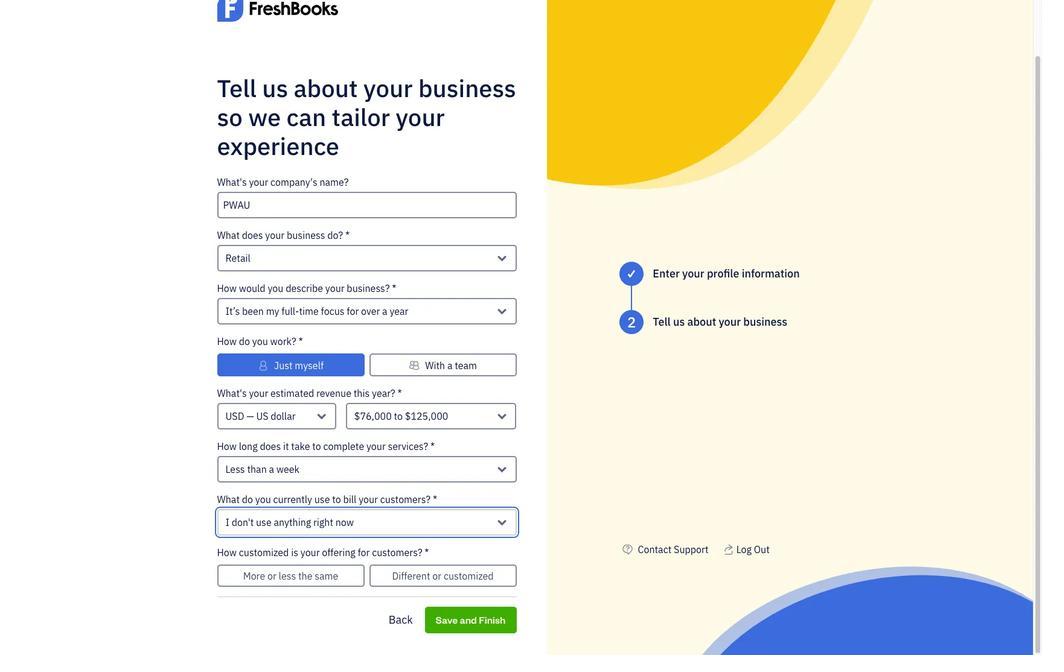Task type: describe. For each thing, give the bounding box(es) containing it.
just myself
[[274, 360, 324, 372]]

different
[[392, 571, 430, 583]]

enter
[[653, 267, 680, 281]]

my
[[266, 305, 279, 317]]

time
[[299, 305, 319, 317]]

about for tell us about your business
[[687, 315, 716, 329]]

$125,000
[[405, 410, 448, 422]]

work?
[[270, 335, 296, 348]]

over
[[361, 305, 380, 317]]

would
[[239, 282, 265, 294]]

more or less the same
[[243, 571, 338, 583]]

information
[[742, 267, 800, 281]]

freshbooks logo image
[[217, 0, 338, 40]]

name?
[[320, 176, 349, 188]]

less
[[225, 463, 245, 475]]

complete
[[323, 440, 364, 453]]

us for tell us about your business
[[673, 315, 685, 329]]

0 horizontal spatial customized
[[239, 547, 289, 559]]

myself
[[295, 360, 324, 372]]

to inside field
[[394, 410, 403, 422]]

contact
[[638, 544, 672, 556]]

for inside "field"
[[347, 305, 359, 317]]

support image
[[620, 543, 636, 557]]

logout image
[[723, 543, 734, 557]]

1 vertical spatial for
[[358, 547, 370, 559]]

what for what do you currently use to bill your customers? *
[[217, 494, 240, 506]]

what's for what's your estimated revenue this year? *
[[217, 387, 247, 399]]

can
[[287, 101, 326, 133]]

week
[[276, 463, 299, 475]]

with
[[425, 360, 445, 372]]

business?
[[347, 282, 390, 294]]

log out
[[736, 544, 770, 556]]

don't
[[232, 517, 254, 529]]

year
[[390, 305, 408, 317]]

back
[[389, 614, 413, 628]]

you for describe
[[268, 282, 283, 294]]

support
[[674, 544, 708, 556]]

business for tell us about your business so we can tailor your experience
[[418, 72, 516, 104]]

less than a week
[[225, 463, 299, 475]]

describe
[[286, 282, 323, 294]]

services?
[[388, 440, 428, 453]]

less
[[279, 571, 296, 583]]

currently
[[273, 494, 312, 506]]

anything
[[274, 517, 311, 529]]

to for bill
[[332, 494, 341, 506]]

what's your company's name?
[[217, 176, 349, 188]]

0 vertical spatial customers?
[[380, 494, 431, 506]]

is
[[291, 547, 298, 559]]

usd — us dollar
[[225, 410, 296, 422]]

log out button
[[723, 543, 770, 557]]

experience
[[217, 130, 339, 162]]

do for how
[[239, 335, 250, 348]]

I don't use anything right now field
[[217, 509, 516, 536]]

or for different
[[432, 571, 441, 583]]

how for how do you work? *
[[217, 335, 237, 348]]

so
[[217, 101, 243, 133]]

how long does it take to complete your services? *
[[217, 440, 435, 453]]

full-
[[282, 305, 299, 317]]

offering
[[322, 547, 355, 559]]

us
[[256, 410, 268, 422]]

you for work?
[[252, 335, 268, 348]]

us for tell us about your business so we can tailor your experience
[[262, 72, 288, 104]]

we
[[248, 101, 281, 133]]

profile
[[707, 267, 739, 281]]

contact support link
[[638, 544, 708, 556]]

enter your profile information
[[653, 267, 800, 281]]

back button
[[379, 609, 422, 633]]

bill
[[343, 494, 356, 506]]

team
[[455, 360, 477, 372]]

what do you currently use to bill your customers? *
[[217, 494, 437, 506]]

this
[[354, 387, 370, 399]]

Currency field
[[217, 403, 336, 430]]

$76,000 to $125,000
[[354, 410, 448, 422]]

use inside field
[[256, 517, 271, 529]]

how do you work? *
[[217, 335, 303, 348]]

long
[[239, 440, 258, 453]]

1 vertical spatial customers?
[[372, 547, 422, 559]]



Task type: vqa. For each thing, say whether or not it's contained in the screenshot.
to to the middle
yes



Task type: locate. For each thing, give the bounding box(es) containing it.
1 what from the top
[[217, 229, 240, 241]]

does up the retail
[[242, 229, 263, 241]]

how for how customized is your offering for customers? *
[[217, 547, 237, 559]]

a right than
[[269, 463, 274, 475]]

1 horizontal spatial us
[[673, 315, 685, 329]]

$76,000 to $125,000 field
[[346, 403, 516, 430]]

user image
[[258, 358, 269, 373]]

you
[[268, 282, 283, 294], [252, 335, 268, 348], [255, 494, 271, 506]]

us right so
[[262, 72, 288, 104]]

just
[[274, 360, 293, 372]]

it's been my full-time focus for over a year
[[225, 305, 408, 317]]

0 vertical spatial a
[[382, 305, 387, 317]]

0 vertical spatial for
[[347, 305, 359, 317]]

use up right
[[314, 494, 330, 506]]

save and finish button
[[425, 608, 516, 634]]

Less than a week field
[[217, 456, 516, 483]]

save and finish
[[436, 614, 506, 627]]

to left bill
[[332, 494, 341, 506]]

how left 'long'
[[217, 440, 237, 453]]

business for tell us about your business
[[743, 315, 787, 329]]

dollar
[[271, 410, 296, 422]]

does
[[242, 229, 263, 241], [260, 440, 281, 453]]

1 horizontal spatial business
[[418, 72, 516, 104]]

0 horizontal spatial to
[[312, 440, 321, 453]]

1 how from the top
[[217, 282, 237, 294]]

about inside tell us about your business so we can tailor your experience
[[294, 72, 358, 104]]

0 vertical spatial tell
[[217, 72, 256, 104]]

what up i
[[217, 494, 240, 506]]

right
[[313, 517, 333, 529]]

been
[[242, 305, 264, 317]]

to for complete
[[312, 440, 321, 453]]

it's
[[225, 305, 240, 317]]

3 how from the top
[[217, 440, 237, 453]]

0 vertical spatial use
[[314, 494, 330, 506]]

for
[[347, 305, 359, 317], [358, 547, 370, 559]]

2 how from the top
[[217, 335, 237, 348]]

1 horizontal spatial to
[[332, 494, 341, 506]]

1 vertical spatial us
[[673, 315, 685, 329]]

do for what
[[242, 494, 253, 506]]

how down it's
[[217, 335, 237, 348]]

what's for what's your company's name?
[[217, 176, 247, 188]]

0 horizontal spatial us
[[262, 72, 288, 104]]

your
[[363, 72, 413, 104], [396, 101, 445, 133], [249, 176, 268, 188], [265, 229, 284, 241], [682, 267, 704, 281], [325, 282, 344, 294], [719, 315, 741, 329], [249, 387, 268, 399], [366, 440, 386, 453], [359, 494, 378, 506], [300, 547, 320, 559]]

1 what's from the top
[[217, 176, 247, 188]]

with a team
[[425, 360, 477, 372]]

to right $76,000
[[394, 410, 403, 422]]

2 vertical spatial you
[[255, 494, 271, 506]]

different or customized
[[392, 571, 494, 583]]

how down i
[[217, 547, 237, 559]]

0 horizontal spatial a
[[269, 463, 274, 475]]

the
[[298, 571, 312, 583]]

1 vertical spatial what's
[[217, 387, 247, 399]]

customers? up different
[[372, 547, 422, 559]]

tell
[[217, 72, 256, 104], [653, 315, 671, 329]]

a right with
[[447, 360, 452, 372]]

0 horizontal spatial or
[[267, 571, 276, 583]]

tell us about your business so we can tailor your experience
[[217, 72, 516, 162]]

tell for tell us about your business so we can tailor your experience
[[217, 72, 256, 104]]

0 horizontal spatial tell
[[217, 72, 256, 104]]

0 vertical spatial business
[[418, 72, 516, 104]]

take
[[291, 440, 310, 453]]

what up the retail
[[217, 229, 240, 241]]

you left work? at left
[[252, 335, 268, 348]]

about
[[294, 72, 358, 104], [687, 315, 716, 329]]

*
[[345, 229, 350, 241], [392, 282, 396, 294], [298, 335, 303, 348], [398, 387, 402, 399], [430, 440, 435, 453], [433, 494, 437, 506], [425, 547, 429, 559]]

None text field
[[217, 192, 516, 218]]

us
[[262, 72, 288, 104], [673, 315, 685, 329]]

usd
[[225, 410, 244, 422]]

1 vertical spatial customized
[[444, 571, 494, 583]]

does left it
[[260, 440, 281, 453]]

retail
[[225, 252, 250, 264]]

what's
[[217, 176, 247, 188], [217, 387, 247, 399]]

estimated
[[270, 387, 314, 399]]

1 horizontal spatial use
[[314, 494, 330, 506]]

what's up usd
[[217, 387, 247, 399]]

0 horizontal spatial use
[[256, 517, 271, 529]]

than
[[247, 463, 267, 475]]

what's down experience on the left top of page
[[217, 176, 247, 188]]

do up don't
[[242, 494, 253, 506]]

0 horizontal spatial business
[[287, 229, 325, 241]]

a left year
[[382, 305, 387, 317]]

year?
[[372, 387, 395, 399]]

customers? up the "i don't use anything right now" field
[[380, 494, 431, 506]]

customized up more
[[239, 547, 289, 559]]

tell us about your business
[[653, 315, 787, 329]]

for right offering
[[358, 547, 370, 559]]

1 vertical spatial a
[[447, 360, 452, 372]]

how
[[217, 282, 237, 294], [217, 335, 237, 348], [217, 440, 237, 453], [217, 547, 237, 559]]

0 vertical spatial do
[[239, 335, 250, 348]]

1 vertical spatial about
[[687, 315, 716, 329]]

1 vertical spatial does
[[260, 440, 281, 453]]

revenue
[[316, 387, 351, 399]]

2 horizontal spatial business
[[743, 315, 787, 329]]

0 vertical spatial to
[[394, 410, 403, 422]]

It's been my full-time focus for over a year field
[[217, 298, 516, 325]]

1 horizontal spatial about
[[687, 315, 716, 329]]

focus
[[321, 305, 344, 317]]

i don't use anything right now
[[225, 517, 354, 529]]

0 vertical spatial us
[[262, 72, 288, 104]]

1 vertical spatial you
[[252, 335, 268, 348]]

i
[[225, 517, 229, 529]]

us inside tell us about your business so we can tailor your experience
[[262, 72, 288, 104]]

business inside tell us about your business so we can tailor your experience
[[418, 72, 516, 104]]

business
[[418, 72, 516, 104], [287, 229, 325, 241], [743, 315, 787, 329]]

4 how from the top
[[217, 547, 237, 559]]

0 vertical spatial what
[[217, 229, 240, 241]]

2 or from the left
[[432, 571, 441, 583]]

to right take
[[312, 440, 321, 453]]

1 horizontal spatial a
[[382, 305, 387, 317]]

a inside field
[[269, 463, 274, 475]]

a
[[382, 305, 387, 317], [447, 360, 452, 372], [269, 463, 274, 475]]

what for what does your business do? *
[[217, 229, 240, 241]]

a inside "field"
[[382, 305, 387, 317]]

how customized is your offering for customers? *
[[217, 547, 429, 559]]

or
[[267, 571, 276, 583], [432, 571, 441, 583]]

customized
[[239, 547, 289, 559], [444, 571, 494, 583]]

same
[[315, 571, 338, 583]]

save
[[436, 614, 458, 627]]

1 vertical spatial what
[[217, 494, 240, 506]]

2 what from the top
[[217, 494, 240, 506]]

or right different
[[432, 571, 441, 583]]

2 vertical spatial business
[[743, 315, 787, 329]]

1 horizontal spatial or
[[432, 571, 441, 583]]

you for currently
[[255, 494, 271, 506]]

more
[[243, 571, 265, 583]]

0 vertical spatial does
[[242, 229, 263, 241]]

it
[[283, 440, 289, 453]]

and
[[460, 614, 477, 627]]

1 vertical spatial to
[[312, 440, 321, 453]]

do down been at the left top of the page
[[239, 335, 250, 348]]

1 or from the left
[[267, 571, 276, 583]]

0 horizontal spatial about
[[294, 72, 358, 104]]

0 vertical spatial you
[[268, 282, 283, 294]]

what's your estimated revenue this year? *
[[217, 387, 402, 399]]

2 vertical spatial to
[[332, 494, 341, 506]]

finish
[[479, 614, 506, 627]]

out
[[754, 544, 770, 556]]

log
[[736, 544, 752, 556]]

Retail field
[[217, 245, 516, 271]]

how for how would you describe your business? *
[[217, 282, 237, 294]]

us down enter in the right of the page
[[673, 315, 685, 329]]

now
[[336, 517, 354, 529]]

2 what's from the top
[[217, 387, 247, 399]]

—
[[246, 410, 254, 422]]

0 vertical spatial what's
[[217, 176, 247, 188]]

1 vertical spatial tell
[[653, 315, 671, 329]]

users image
[[409, 358, 420, 373]]

to
[[394, 410, 403, 422], [312, 440, 321, 453], [332, 494, 341, 506]]

you up the my
[[268, 282, 283, 294]]

tailor
[[332, 101, 390, 133]]

about for tell us about your business so we can tailor your experience
[[294, 72, 358, 104]]

2 horizontal spatial a
[[447, 360, 452, 372]]

tell for tell us about your business
[[653, 315, 671, 329]]

how for how long does it take to complete your services? *
[[217, 440, 237, 453]]

or left less on the bottom left of the page
[[267, 571, 276, 583]]

1 vertical spatial do
[[242, 494, 253, 506]]

1 horizontal spatial customized
[[444, 571, 494, 583]]

what does your business do? *
[[217, 229, 350, 241]]

how would you describe your business? *
[[217, 282, 396, 294]]

0 vertical spatial about
[[294, 72, 358, 104]]

2 vertical spatial a
[[269, 463, 274, 475]]

0 vertical spatial customized
[[239, 547, 289, 559]]

you left currently
[[255, 494, 271, 506]]

2 horizontal spatial to
[[394, 410, 403, 422]]

use right don't
[[256, 517, 271, 529]]

tell inside tell us about your business so we can tailor your experience
[[217, 72, 256, 104]]

for left over
[[347, 305, 359, 317]]

customized up and
[[444, 571, 494, 583]]

$76,000
[[354, 410, 392, 422]]

do
[[239, 335, 250, 348], [242, 494, 253, 506]]

1 vertical spatial use
[[256, 517, 271, 529]]

contact support
[[638, 544, 708, 556]]

use
[[314, 494, 330, 506], [256, 517, 271, 529]]

or for more
[[267, 571, 276, 583]]

do?
[[327, 229, 343, 241]]

1 vertical spatial business
[[287, 229, 325, 241]]

customers?
[[380, 494, 431, 506], [372, 547, 422, 559]]

company's
[[270, 176, 317, 188]]

1 horizontal spatial tell
[[653, 315, 671, 329]]

how up it's
[[217, 282, 237, 294]]



